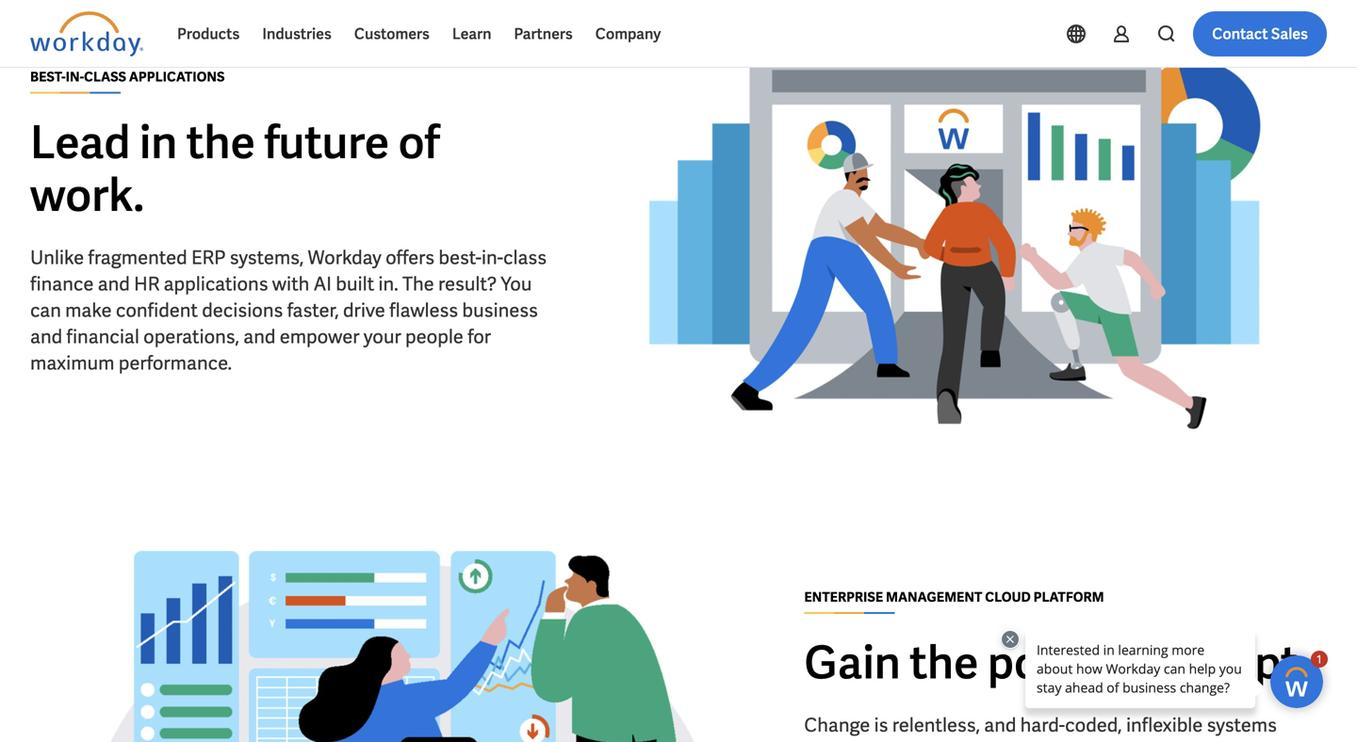 Task type: vqa. For each thing, say whether or not it's contained in the screenshot.
'inflexible'
yes



Task type: locate. For each thing, give the bounding box(es) containing it.
the
[[186, 113, 255, 172], [910, 634, 979, 693]]

drive
[[343, 298, 385, 323]]

your
[[364, 325, 401, 349]]

is
[[874, 713, 888, 738]]

erp
[[191, 245, 226, 270]]

for
[[468, 325, 491, 349]]

result?
[[438, 272, 497, 296]]

make
[[65, 298, 112, 323], [804, 740, 851, 743]]

1 horizontal spatial to
[[1126, 634, 1170, 693]]

coded,
[[1065, 713, 1122, 738]]

make inside "change is relentless, and hard-coded, inflexible systems make it impossible to keep up. we designed our platform t"
[[804, 740, 851, 743]]

up.
[[1034, 740, 1060, 743]]

decorative image for lead in the future of work.
[[583, 0, 1327, 489]]

enterprise management cloud platform
[[804, 589, 1104, 606]]

partners
[[514, 24, 573, 44]]

1 vertical spatial the
[[910, 634, 979, 693]]

contact sales
[[1212, 24, 1308, 44]]

adapt.
[[1179, 634, 1310, 693]]

enterprise
[[804, 589, 883, 606]]

systems
[[1207, 713, 1277, 738]]

unlike fragmented erp systems, workday offers best-in-class finance and hr applications with ai built in. the result? you can make confident decisions faster, drive flawless business and financial operations, and empower your people for maximum performance.
[[30, 245, 547, 376]]

decisions
[[202, 298, 283, 323]]

lead
[[30, 113, 130, 172]]

1 horizontal spatial make
[[804, 740, 851, 743]]

applications
[[129, 68, 225, 85]]

the
[[402, 272, 434, 296]]

keep
[[989, 740, 1030, 743]]

0 vertical spatial to
[[1126, 634, 1170, 693]]

make down change
[[804, 740, 851, 743]]

people
[[405, 325, 464, 349]]

0 horizontal spatial make
[[65, 298, 112, 323]]

and
[[98, 272, 130, 296], [30, 325, 62, 349], [243, 325, 276, 349], [984, 713, 1016, 738]]

performance.
[[119, 351, 232, 376]]

hard-
[[1020, 713, 1065, 738]]

built
[[336, 272, 374, 296]]

unlike
[[30, 245, 84, 270]]

best-
[[439, 245, 482, 270]]

gain
[[804, 634, 901, 693]]

ai
[[313, 272, 332, 296]]

make up "financial"
[[65, 298, 112, 323]]

class
[[503, 245, 547, 270]]

0 horizontal spatial to
[[967, 740, 985, 743]]

relentless,
[[892, 713, 980, 738]]

decorative image
[[583, 0, 1327, 489], [30, 489, 774, 743]]

of
[[398, 113, 440, 172]]

to left keep
[[967, 740, 985, 743]]

the up relentless,
[[910, 634, 979, 693]]

products button
[[166, 11, 251, 57]]

to
[[1126, 634, 1170, 693], [967, 740, 985, 743]]

1 vertical spatial to
[[967, 740, 985, 743]]

to up inflexible
[[1126, 634, 1170, 693]]

best-in-class applications
[[30, 68, 225, 85]]

flawless
[[389, 298, 458, 323]]

and up keep
[[984, 713, 1016, 738]]

work.
[[30, 166, 144, 225]]

cloud
[[985, 589, 1031, 606]]

management
[[886, 589, 982, 606]]

in-
[[66, 68, 84, 85]]

it
[[855, 740, 867, 743]]

lead in the future of work.
[[30, 113, 440, 225]]

make inside unlike fragmented erp systems, workday offers best-in-class finance and hr applications with ai built in. the result? you can make confident decisions faster, drive flawless business and financial operations, and empower your people for maximum performance.
[[65, 298, 112, 323]]

0 vertical spatial make
[[65, 298, 112, 323]]

and down can
[[30, 325, 62, 349]]

the right in
[[186, 113, 255, 172]]

customers button
[[343, 11, 441, 57]]

change
[[804, 713, 870, 738]]

hr
[[134, 272, 160, 296]]

0 vertical spatial the
[[186, 113, 255, 172]]

impossible
[[871, 740, 963, 743]]

power
[[988, 634, 1117, 693]]

0 horizontal spatial the
[[186, 113, 255, 172]]

1 vertical spatial make
[[804, 740, 851, 743]]



Task type: describe. For each thing, give the bounding box(es) containing it.
confident
[[116, 298, 198, 323]]

industries button
[[251, 11, 343, 57]]

finance
[[30, 272, 94, 296]]

industries
[[262, 24, 332, 44]]

the inside lead in the future of work.
[[186, 113, 255, 172]]

business
[[462, 298, 538, 323]]

inflexible
[[1126, 713, 1203, 738]]

our
[[1177, 740, 1206, 743]]

learn
[[452, 24, 491, 44]]

we
[[1064, 740, 1091, 743]]

faster,
[[287, 298, 339, 323]]

empower
[[280, 325, 360, 349]]

gain the power to adapt.
[[804, 634, 1310, 693]]

in
[[139, 113, 177, 172]]

change is relentless, and hard-coded, inflexible systems make it impossible to keep up. we designed our platform t
[[804, 713, 1324, 743]]

contact
[[1212, 24, 1268, 44]]

operations,
[[143, 325, 239, 349]]

to inside "change is relentless, and hard-coded, inflexible systems make it impossible to keep up. we designed our platform t"
[[967, 740, 985, 743]]

1 horizontal spatial the
[[910, 634, 979, 693]]

and left hr
[[98, 272, 130, 296]]

offers
[[386, 245, 435, 270]]

in.
[[378, 272, 398, 296]]

best-
[[30, 68, 66, 85]]

company button
[[584, 11, 672, 57]]

workday
[[308, 245, 382, 270]]

with
[[272, 272, 309, 296]]

contact sales link
[[1193, 11, 1327, 57]]

go to the homepage image
[[30, 11, 143, 57]]

learn button
[[441, 11, 503, 57]]

class
[[84, 68, 126, 85]]

you
[[501, 272, 532, 296]]

fragmented
[[88, 245, 187, 270]]

customers
[[354, 24, 430, 44]]

platform
[[1210, 740, 1282, 743]]

and down decisions
[[243, 325, 276, 349]]

decorative image for gain the power to adapt.
[[30, 489, 774, 743]]

partners button
[[503, 11, 584, 57]]

platform
[[1034, 589, 1104, 606]]

company
[[595, 24, 661, 44]]

designed
[[1095, 740, 1173, 743]]

in-
[[482, 245, 503, 270]]

future
[[264, 113, 389, 172]]

products
[[177, 24, 240, 44]]

sales
[[1271, 24, 1308, 44]]

financial
[[66, 325, 139, 349]]

applications
[[164, 272, 268, 296]]

can
[[30, 298, 61, 323]]

maximum
[[30, 351, 114, 376]]

and inside "change is relentless, and hard-coded, inflexible systems make it impossible to keep up. we designed our platform t"
[[984, 713, 1016, 738]]

systems,
[[230, 245, 304, 270]]



